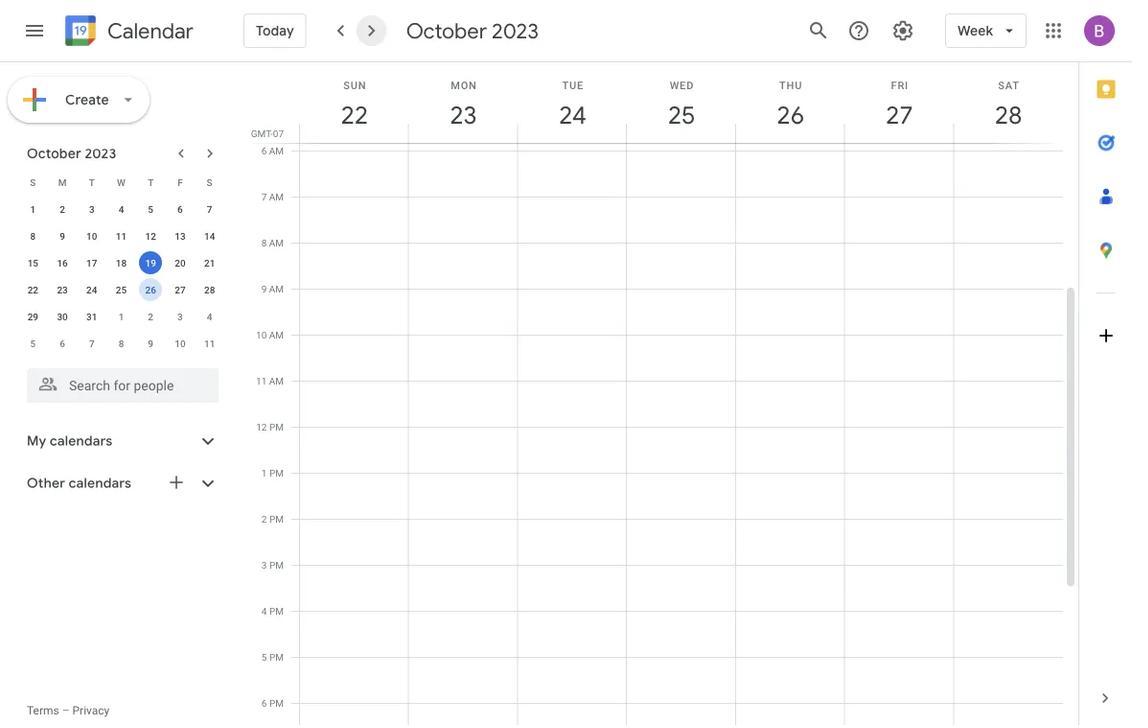 Task type: vqa. For each thing, say whether or not it's contained in the screenshot.
fourth AM from the bottom
yes



Task type: describe. For each thing, give the bounding box(es) containing it.
19
[[145, 257, 156, 269]]

28 link
[[987, 93, 1031, 137]]

november 2 element
[[139, 305, 162, 328]]

4 pm
[[262, 605, 284, 617]]

calendar
[[107, 18, 194, 45]]

week
[[958, 22, 994, 39]]

24 element
[[80, 278, 103, 301]]

am for 10 am
[[269, 329, 284, 340]]

3 for 3 pm
[[262, 559, 267, 571]]

11 for november 11 element
[[204, 338, 215, 349]]

mon 23
[[449, 79, 477, 131]]

november 7 element
[[80, 332, 103, 355]]

11 element
[[110, 224, 133, 247]]

23 inside row group
[[57, 284, 68, 295]]

privacy link
[[72, 704, 110, 717]]

row containing 1
[[18, 196, 224, 222]]

am for 11 am
[[269, 375, 284, 386]]

22 element
[[21, 278, 44, 301]]

26 link
[[769, 93, 813, 137]]

6 for 6 am
[[261, 145, 267, 156]]

november 11 element
[[198, 332, 221, 355]]

28 element
[[198, 278, 221, 301]]

add other calendars image
[[167, 473, 186, 492]]

14 element
[[198, 224, 221, 247]]

other
[[27, 475, 65, 492]]

30 element
[[51, 305, 74, 328]]

6 up 13 element on the top of the page
[[177, 203, 183, 215]]

pm for 5 pm
[[269, 651, 284, 663]]

0 horizontal spatial 2
[[60, 203, 65, 215]]

row containing 29
[[18, 303, 224, 330]]

october 2023 grid
[[18, 169, 224, 357]]

row containing s
[[18, 169, 224, 196]]

14
[[204, 230, 215, 242]]

24 link
[[551, 93, 595, 137]]

gmt-
[[251, 128, 273, 139]]

7 am
[[261, 191, 284, 202]]

27 inside row group
[[175, 284, 186, 295]]

26 column header
[[735, 62, 845, 143]]

november 3 element
[[169, 305, 192, 328]]

calendar element
[[61, 12, 194, 54]]

calendars for my calendars
[[50, 433, 113, 450]]

terms
[[27, 704, 59, 717]]

thu
[[780, 79, 803, 91]]

8 am
[[261, 237, 284, 248]]

24 inside column header
[[558, 99, 585, 131]]

Search for people text field
[[38, 368, 207, 403]]

tue 24
[[558, 79, 585, 131]]

25 inside wed 25
[[667, 99, 694, 131]]

0 vertical spatial 2023
[[492, 17, 539, 44]]

12 for 12
[[145, 230, 156, 242]]

19, today element
[[139, 251, 162, 274]]

19 cell
[[136, 249, 165, 276]]

sun
[[344, 79, 367, 91]]

fri 27
[[885, 79, 912, 131]]

sun 22
[[340, 79, 367, 131]]

november 8 element
[[110, 332, 133, 355]]

17 element
[[80, 251, 103, 274]]

pm for 1 pm
[[269, 467, 284, 479]]

22 column header
[[299, 62, 409, 143]]

26 inside cell
[[145, 284, 156, 295]]

1 s from the left
[[30, 176, 36, 188]]

today button
[[244, 8, 307, 54]]

8 for 8 am
[[261, 237, 267, 248]]

0 horizontal spatial 2023
[[85, 145, 116, 162]]

23 inside mon 23
[[449, 99, 476, 131]]

9 for november 9 element
[[148, 338, 153, 349]]

sat 28
[[994, 79, 1021, 131]]

1 horizontal spatial 7
[[207, 203, 212, 215]]

row group containing 1
[[18, 196, 224, 357]]

12 element
[[139, 224, 162, 247]]

1 horizontal spatial october
[[406, 17, 487, 44]]

23 link
[[442, 93, 486, 137]]

1 pm
[[262, 467, 284, 479]]

m
[[58, 176, 67, 188]]

my calendars button
[[4, 426, 238, 456]]

29 element
[[21, 305, 44, 328]]

23 column header
[[408, 62, 518, 143]]

27 column header
[[844, 62, 954, 143]]

5 pm
[[262, 651, 284, 663]]

25 link
[[660, 93, 704, 137]]

calendar heading
[[104, 18, 194, 45]]

31
[[86, 311, 97, 322]]

today
[[256, 22, 294, 39]]

10 am
[[256, 329, 284, 340]]

10 for november 10 element
[[175, 338, 186, 349]]

settings menu image
[[892, 19, 915, 42]]

7 for november 7 element
[[89, 338, 95, 349]]

3 for "november 3" element
[[177, 311, 183, 322]]

24 inside row group
[[86, 284, 97, 295]]

am for 7 am
[[269, 191, 284, 202]]

calendars for other calendars
[[69, 475, 131, 492]]

november 1 element
[[110, 305, 133, 328]]

12 for 12 pm
[[256, 421, 267, 433]]

11 for 11 am
[[256, 375, 267, 386]]

28 inside october 2023 grid
[[204, 284, 215, 295]]

1 vertical spatial october
[[27, 145, 81, 162]]

–
[[62, 704, 70, 717]]

row containing 8
[[18, 222, 224, 249]]

22 inside column header
[[340, 99, 367, 131]]



Task type: locate. For each thing, give the bounding box(es) containing it.
0 horizontal spatial 3
[[89, 203, 95, 215]]

1 vertical spatial october 2023
[[27, 145, 116, 162]]

november 9 element
[[139, 332, 162, 355]]

row down november 1 element
[[18, 330, 224, 357]]

0 horizontal spatial 8
[[30, 230, 36, 242]]

0 vertical spatial 23
[[449, 99, 476, 131]]

row up 25 "element"
[[18, 249, 224, 276]]

1 vertical spatial 23
[[57, 284, 68, 295]]

24 down tue
[[558, 99, 585, 131]]

25 column header
[[626, 62, 736, 143]]

0 vertical spatial 28
[[994, 99, 1021, 131]]

am for 9 am
[[269, 283, 284, 294]]

2 pm
[[262, 513, 284, 525]]

row group
[[18, 196, 224, 357]]

16
[[57, 257, 68, 269]]

row containing 5
[[18, 330, 224, 357]]

11 am
[[256, 375, 284, 386]]

1 for november 1 element
[[119, 311, 124, 322]]

october 2023 up m
[[27, 145, 116, 162]]

am down 8 am at the left top of page
[[269, 283, 284, 294]]

4 up 11 element
[[119, 203, 124, 215]]

10 inside 10 element
[[86, 230, 97, 242]]

2 horizontal spatial 8
[[261, 237, 267, 248]]

thu 26
[[776, 79, 803, 131]]

0 horizontal spatial s
[[30, 176, 36, 188]]

13 element
[[169, 224, 192, 247]]

other calendars
[[27, 475, 131, 492]]

7 down 6 am
[[261, 191, 267, 202]]

24
[[558, 99, 585, 131], [86, 284, 97, 295]]

6 for 6 pm
[[262, 697, 267, 709]]

2 s from the left
[[207, 176, 213, 188]]

12 up 19 at top
[[145, 230, 156, 242]]

pm down 2 pm
[[269, 559, 284, 571]]

1 vertical spatial 22
[[27, 284, 38, 295]]

26 down 19 at top
[[145, 284, 156, 295]]

1 vertical spatial 1
[[119, 311, 124, 322]]

6 down 30 element
[[60, 338, 65, 349]]

row up november 1 element
[[18, 276, 224, 303]]

0 horizontal spatial 7
[[89, 338, 95, 349]]

26 inside column header
[[776, 99, 803, 131]]

8
[[30, 230, 36, 242], [261, 237, 267, 248], [119, 338, 124, 349]]

8 down november 1 element
[[119, 338, 124, 349]]

2
[[60, 203, 65, 215], [148, 311, 153, 322], [262, 513, 267, 525]]

5 am from the top
[[269, 329, 284, 340]]

1 horizontal spatial 28
[[994, 99, 1021, 131]]

5 up 6 pm at the left bottom
[[262, 651, 267, 663]]

5 for "november 5" 'element'
[[30, 338, 36, 349]]

1 horizontal spatial 22
[[340, 99, 367, 131]]

4 down 28 element
[[207, 311, 212, 322]]

10 for 10 am
[[256, 329, 267, 340]]

9 for 9 am
[[261, 283, 267, 294]]

15 element
[[21, 251, 44, 274]]

3 am from the top
[[269, 237, 284, 248]]

0 horizontal spatial 9
[[60, 230, 65, 242]]

pm for 3 pm
[[269, 559, 284, 571]]

t left f
[[148, 176, 154, 188]]

23 element
[[51, 278, 74, 301]]

6 for november 6 element
[[60, 338, 65, 349]]

am
[[269, 145, 284, 156], [269, 191, 284, 202], [269, 237, 284, 248], [269, 283, 284, 294], [269, 329, 284, 340], [269, 375, 284, 386]]

2 vertical spatial 5
[[262, 651, 267, 663]]

row down 25 "element"
[[18, 303, 224, 330]]

9
[[60, 230, 65, 242], [261, 283, 267, 294], [148, 338, 153, 349]]

8 inside november 8 "element"
[[119, 338, 124, 349]]

october up mon
[[406, 17, 487, 44]]

1 horizontal spatial 12
[[256, 421, 267, 433]]

07
[[273, 128, 284, 139]]

2 horizontal spatial 1
[[262, 467, 267, 479]]

1 horizontal spatial 3
[[177, 311, 183, 322]]

1 horizontal spatial 1
[[119, 311, 124, 322]]

1 vertical spatial 28
[[204, 284, 215, 295]]

27 link
[[878, 93, 922, 137]]

5 for 5 pm
[[262, 651, 267, 663]]

0 vertical spatial 1
[[30, 203, 36, 215]]

4 for 4 pm
[[262, 605, 267, 617]]

1 horizontal spatial 2023
[[492, 17, 539, 44]]

8 inside grid
[[261, 237, 267, 248]]

5 inside grid
[[262, 651, 267, 663]]

2 vertical spatial 3
[[262, 559, 267, 571]]

2 inside grid
[[262, 513, 267, 525]]

2 row from the top
[[18, 196, 224, 222]]

6 pm
[[262, 697, 284, 709]]

9 inside grid
[[261, 283, 267, 294]]

0 horizontal spatial 1
[[30, 203, 36, 215]]

row
[[18, 169, 224, 196], [18, 196, 224, 222], [18, 222, 224, 249], [18, 249, 224, 276], [18, 276, 224, 303], [18, 303, 224, 330], [18, 330, 224, 357]]

1 horizontal spatial 26
[[776, 99, 803, 131]]

11 down november 4 element
[[204, 338, 215, 349]]

privacy
[[72, 704, 110, 717]]

5 down 29 element
[[30, 338, 36, 349]]

8 up 15 element
[[30, 230, 36, 242]]

30
[[57, 311, 68, 322]]

11 down 10 am
[[256, 375, 267, 386]]

9 am
[[261, 283, 284, 294]]

13
[[175, 230, 186, 242]]

4 am from the top
[[269, 283, 284, 294]]

28 down 21
[[204, 284, 215, 295]]

1 horizontal spatial 23
[[449, 99, 476, 131]]

am down 07
[[269, 145, 284, 156]]

1 up 15 element
[[30, 203, 36, 215]]

27 down the 20
[[175, 284, 186, 295]]

0 horizontal spatial october 2023
[[27, 145, 116, 162]]

None search field
[[0, 361, 238, 403]]

5
[[148, 203, 153, 215], [30, 338, 36, 349], [262, 651, 267, 663]]

1 down 12 pm
[[262, 467, 267, 479]]

pm for 4 pm
[[269, 605, 284, 617]]

28 inside column header
[[994, 99, 1021, 131]]

1 pm from the top
[[269, 421, 284, 433]]

4
[[119, 203, 124, 215], [207, 311, 212, 322], [262, 605, 267, 617]]

6 down 5 pm in the bottom left of the page
[[262, 697, 267, 709]]

4 inside grid
[[262, 605, 267, 617]]

1 horizontal spatial 25
[[667, 99, 694, 131]]

0 vertical spatial 11
[[116, 230, 127, 242]]

1 horizontal spatial s
[[207, 176, 213, 188]]

10 up "17"
[[86, 230, 97, 242]]

0 vertical spatial 27
[[885, 99, 912, 131]]

6
[[261, 145, 267, 156], [177, 203, 183, 215], [60, 338, 65, 349], [262, 697, 267, 709]]

1 horizontal spatial 10
[[175, 338, 186, 349]]

12 pm
[[256, 421, 284, 433]]

1 vertical spatial 11
[[204, 338, 215, 349]]

6 row from the top
[[18, 303, 224, 330]]

10 inside november 10 element
[[175, 338, 186, 349]]

t left w
[[89, 176, 95, 188]]

0 horizontal spatial 4
[[119, 203, 124, 215]]

9 down november 2 element
[[148, 338, 153, 349]]

pm up 6 pm at the left bottom
[[269, 651, 284, 663]]

20
[[175, 257, 186, 269]]

10 for 10 element
[[86, 230, 97, 242]]

25 down wed
[[667, 99, 694, 131]]

23 down mon
[[449, 99, 476, 131]]

3 row from the top
[[18, 222, 224, 249]]

tab list
[[1080, 62, 1133, 671]]

1 vertical spatial 9
[[261, 283, 267, 294]]

s right f
[[207, 176, 213, 188]]

22 link
[[333, 93, 377, 137]]

pm down 1 pm
[[269, 513, 284, 525]]

f
[[178, 176, 183, 188]]

2 horizontal spatial 5
[[262, 651, 267, 663]]

0 vertical spatial october 2023
[[406, 17, 539, 44]]

0 vertical spatial 22
[[340, 99, 367, 131]]

28 down the sat
[[994, 99, 1021, 131]]

2 vertical spatial 9
[[148, 338, 153, 349]]

26
[[776, 99, 803, 131], [145, 284, 156, 295]]

7 row from the top
[[18, 330, 224, 357]]

row down w
[[18, 196, 224, 222]]

pm for 2 pm
[[269, 513, 284, 525]]

8 for november 8 "element"
[[119, 338, 124, 349]]

2023 up 23 column header
[[492, 17, 539, 44]]

1 horizontal spatial october 2023
[[406, 17, 539, 44]]

october
[[406, 17, 487, 44], [27, 145, 81, 162]]

create
[[65, 91, 109, 108]]

2 vertical spatial 11
[[256, 375, 267, 386]]

0 horizontal spatial 11
[[116, 230, 127, 242]]

am down 6 am
[[269, 191, 284, 202]]

10 element
[[80, 224, 103, 247]]

my
[[27, 433, 46, 450]]

my calendars
[[27, 433, 113, 450]]

1 vertical spatial 25
[[116, 284, 127, 295]]

pm for 12 pm
[[269, 421, 284, 433]]

4 pm from the top
[[269, 559, 284, 571]]

2 horizontal spatial 2
[[262, 513, 267, 525]]

row up '18' element
[[18, 222, 224, 249]]

1 vertical spatial 4
[[207, 311, 212, 322]]

october up m
[[27, 145, 81, 162]]

12
[[145, 230, 156, 242], [256, 421, 267, 433]]

11 up the 18
[[116, 230, 127, 242]]

s
[[30, 176, 36, 188], [207, 176, 213, 188]]

3 pm
[[262, 559, 284, 571]]

1
[[30, 203, 36, 215], [119, 311, 124, 322], [262, 467, 267, 479]]

11 inside grid
[[256, 375, 267, 386]]

0 vertical spatial 5
[[148, 203, 153, 215]]

pm
[[269, 421, 284, 433], [269, 467, 284, 479], [269, 513, 284, 525], [269, 559, 284, 571], [269, 605, 284, 617], [269, 651, 284, 663], [269, 697, 284, 709]]

5 up 12 element
[[148, 203, 153, 215]]

25
[[667, 99, 694, 131], [116, 284, 127, 295]]

3 down 2 pm
[[262, 559, 267, 571]]

2 for 2 pm
[[262, 513, 267, 525]]

am down 9 am
[[269, 329, 284, 340]]

0 horizontal spatial 28
[[204, 284, 215, 295]]

mon
[[451, 79, 477, 91]]

am down 7 am
[[269, 237, 284, 248]]

0 horizontal spatial t
[[89, 176, 95, 188]]

calendars up other calendars
[[50, 433, 113, 450]]

2 vertical spatial 7
[[89, 338, 95, 349]]

22 inside row
[[27, 284, 38, 295]]

8 down 7 am
[[261, 237, 267, 248]]

22 down 15
[[27, 284, 38, 295]]

31 element
[[80, 305, 103, 328]]

create button
[[8, 77, 149, 123]]

row containing 22
[[18, 276, 224, 303]]

terms – privacy
[[27, 704, 110, 717]]

22
[[340, 99, 367, 131], [27, 284, 38, 295]]

12 inside october 2023 grid
[[145, 230, 156, 242]]

11 for 11 element
[[116, 230, 127, 242]]

2 horizontal spatial 3
[[262, 559, 267, 571]]

terms link
[[27, 704, 59, 717]]

0 horizontal spatial 25
[[116, 284, 127, 295]]

1 horizontal spatial 2
[[148, 311, 153, 322]]

18
[[116, 257, 127, 269]]

0 vertical spatial 25
[[667, 99, 694, 131]]

10 down "november 3" element
[[175, 338, 186, 349]]

1 horizontal spatial 24
[[558, 99, 585, 131]]

3 up 10 element
[[89, 203, 95, 215]]

calendars
[[50, 433, 113, 450], [69, 475, 131, 492]]

wed
[[670, 79, 694, 91]]

november 10 element
[[169, 332, 192, 355]]

20 element
[[169, 251, 192, 274]]

1 vertical spatial 24
[[86, 284, 97, 295]]

2 vertical spatial 4
[[262, 605, 267, 617]]

october 2023 up mon
[[406, 17, 539, 44]]

2 horizontal spatial 4
[[262, 605, 267, 617]]

9 up 10 am
[[261, 283, 267, 294]]

5 pm from the top
[[269, 605, 284, 617]]

3 pm from the top
[[269, 513, 284, 525]]

2 horizontal spatial 9
[[261, 283, 267, 294]]

main drawer image
[[23, 19, 46, 42]]

26 element
[[139, 278, 162, 301]]

w
[[117, 176, 126, 188]]

2 vertical spatial 2
[[262, 513, 267, 525]]

am for 8 am
[[269, 237, 284, 248]]

wed 25
[[667, 79, 694, 131]]

pm for 6 pm
[[269, 697, 284, 709]]

2 horizontal spatial 7
[[261, 191, 267, 202]]

15
[[27, 257, 38, 269]]

27 inside column header
[[885, 99, 912, 131]]

0 vertical spatial 7
[[261, 191, 267, 202]]

6 pm from the top
[[269, 651, 284, 663]]

row containing 15
[[18, 249, 224, 276]]

0 vertical spatial 12
[[145, 230, 156, 242]]

am up 12 pm
[[269, 375, 284, 386]]

5 row from the top
[[18, 276, 224, 303]]

28 column header
[[954, 62, 1064, 143]]

26 cell
[[136, 276, 165, 303]]

24 column header
[[517, 62, 627, 143]]

1 vertical spatial 12
[[256, 421, 267, 433]]

november 5 element
[[21, 332, 44, 355]]

grid
[[246, 62, 1079, 725]]

am for 6 am
[[269, 145, 284, 156]]

calendars inside dropdown button
[[50, 433, 113, 450]]

25 down the 18
[[116, 284, 127, 295]]

4 up 5 pm in the bottom left of the page
[[262, 605, 267, 617]]

27 element
[[169, 278, 192, 301]]

week button
[[946, 8, 1027, 54]]

1 horizontal spatial 9
[[148, 338, 153, 349]]

1 row from the top
[[18, 169, 224, 196]]

grid containing 22
[[246, 62, 1079, 725]]

17
[[86, 257, 97, 269]]

27
[[885, 99, 912, 131], [175, 284, 186, 295]]

27 down fri
[[885, 99, 912, 131]]

25 inside "element"
[[116, 284, 127, 295]]

2 vertical spatial 1
[[262, 467, 267, 479]]

16 element
[[51, 251, 74, 274]]

other calendars button
[[4, 468, 238, 499]]

7
[[261, 191, 267, 202], [207, 203, 212, 215], [89, 338, 95, 349]]

22 down sun
[[340, 99, 367, 131]]

3 inside grid
[[262, 559, 267, 571]]

pm up 5 pm in the bottom left of the page
[[269, 605, 284, 617]]

t
[[89, 176, 95, 188], [148, 176, 154, 188]]

1 horizontal spatial 5
[[148, 203, 153, 215]]

21
[[204, 257, 215, 269]]

23 up 30
[[57, 284, 68, 295]]

november 4 element
[[198, 305, 221, 328]]

row up 11 element
[[18, 169, 224, 196]]

5 inside "november 5" 'element'
[[30, 338, 36, 349]]

10 inside grid
[[256, 329, 267, 340]]

21 element
[[198, 251, 221, 274]]

0 horizontal spatial 27
[[175, 284, 186, 295]]

6 down gmt-
[[261, 145, 267, 156]]

2 down the 26 element
[[148, 311, 153, 322]]

26 down thu on the right top
[[776, 99, 803, 131]]

7 pm from the top
[[269, 697, 284, 709]]

6 am from the top
[[269, 375, 284, 386]]

1 vertical spatial 27
[[175, 284, 186, 295]]

1 vertical spatial 3
[[177, 311, 183, 322]]

0 vertical spatial 24
[[558, 99, 585, 131]]

1 horizontal spatial 11
[[204, 338, 215, 349]]

1 am from the top
[[269, 145, 284, 156]]

0 horizontal spatial 22
[[27, 284, 38, 295]]

calendars inside "dropdown button"
[[69, 475, 131, 492]]

sat
[[999, 79, 1020, 91]]

2 pm from the top
[[269, 467, 284, 479]]

1 horizontal spatial 4
[[207, 311, 212, 322]]

1 vertical spatial calendars
[[69, 475, 131, 492]]

2 down m
[[60, 203, 65, 215]]

1 vertical spatial 7
[[207, 203, 212, 215]]

1 t from the left
[[89, 176, 95, 188]]

4 for november 4 element
[[207, 311, 212, 322]]

gmt-07
[[251, 128, 284, 139]]

29
[[27, 311, 38, 322]]

tue
[[562, 79, 584, 91]]

pm down 5 pm in the bottom left of the page
[[269, 697, 284, 709]]

fri
[[892, 79, 909, 91]]

0 vertical spatial 3
[[89, 203, 95, 215]]

2 down 1 pm
[[262, 513, 267, 525]]

1 horizontal spatial t
[[148, 176, 154, 188]]

1 vertical spatial 2023
[[85, 145, 116, 162]]

1 inside grid
[[262, 467, 267, 479]]

25 element
[[110, 278, 133, 301]]

2 am from the top
[[269, 191, 284, 202]]

10 up 11 am
[[256, 329, 267, 340]]

0 vertical spatial october
[[406, 17, 487, 44]]

2 horizontal spatial 11
[[256, 375, 267, 386]]

pm up 2 pm
[[269, 467, 284, 479]]

1 vertical spatial 2
[[148, 311, 153, 322]]

2 for november 2 element
[[148, 311, 153, 322]]

7 up 14 element
[[207, 203, 212, 215]]

2 t from the left
[[148, 176, 154, 188]]

0 vertical spatial 2
[[60, 203, 65, 215]]

24 up 31
[[86, 284, 97, 295]]

0 vertical spatial calendars
[[50, 433, 113, 450]]

october 2023
[[406, 17, 539, 44], [27, 145, 116, 162]]

0 vertical spatial 26
[[776, 99, 803, 131]]

28
[[994, 99, 1021, 131], [204, 284, 215, 295]]

7 for 7 am
[[261, 191, 267, 202]]

10
[[86, 230, 97, 242], [256, 329, 267, 340], [175, 338, 186, 349]]

0 horizontal spatial 12
[[145, 230, 156, 242]]

18 element
[[110, 251, 133, 274]]

0 horizontal spatial 5
[[30, 338, 36, 349]]

2023 down the create
[[85, 145, 116, 162]]

0 horizontal spatial 10
[[86, 230, 97, 242]]

0 horizontal spatial 26
[[145, 284, 156, 295]]

1 for 1 pm
[[262, 467, 267, 479]]

3
[[89, 203, 95, 215], [177, 311, 183, 322], [262, 559, 267, 571]]

23
[[449, 99, 476, 131], [57, 284, 68, 295]]

7 down 31 element
[[89, 338, 95, 349]]

1 vertical spatial 5
[[30, 338, 36, 349]]

1 horizontal spatial 8
[[119, 338, 124, 349]]

1 vertical spatial 26
[[145, 284, 156, 295]]

calendars down my calendars dropdown button
[[69, 475, 131, 492]]

2023
[[492, 17, 539, 44], [85, 145, 116, 162]]

0 vertical spatial 4
[[119, 203, 124, 215]]

november 6 element
[[51, 332, 74, 355]]

2 horizontal spatial 10
[[256, 329, 267, 340]]

9 up 16 element
[[60, 230, 65, 242]]

12 down 11 am
[[256, 421, 267, 433]]

0 horizontal spatial 24
[[86, 284, 97, 295]]

3 down the 27 element
[[177, 311, 183, 322]]

11
[[116, 230, 127, 242], [204, 338, 215, 349], [256, 375, 267, 386]]

pm up 1 pm
[[269, 421, 284, 433]]

6 am
[[261, 145, 284, 156]]

1 down 25 "element"
[[119, 311, 124, 322]]

4 row from the top
[[18, 249, 224, 276]]

0 horizontal spatial october
[[27, 145, 81, 162]]

s left m
[[30, 176, 36, 188]]



